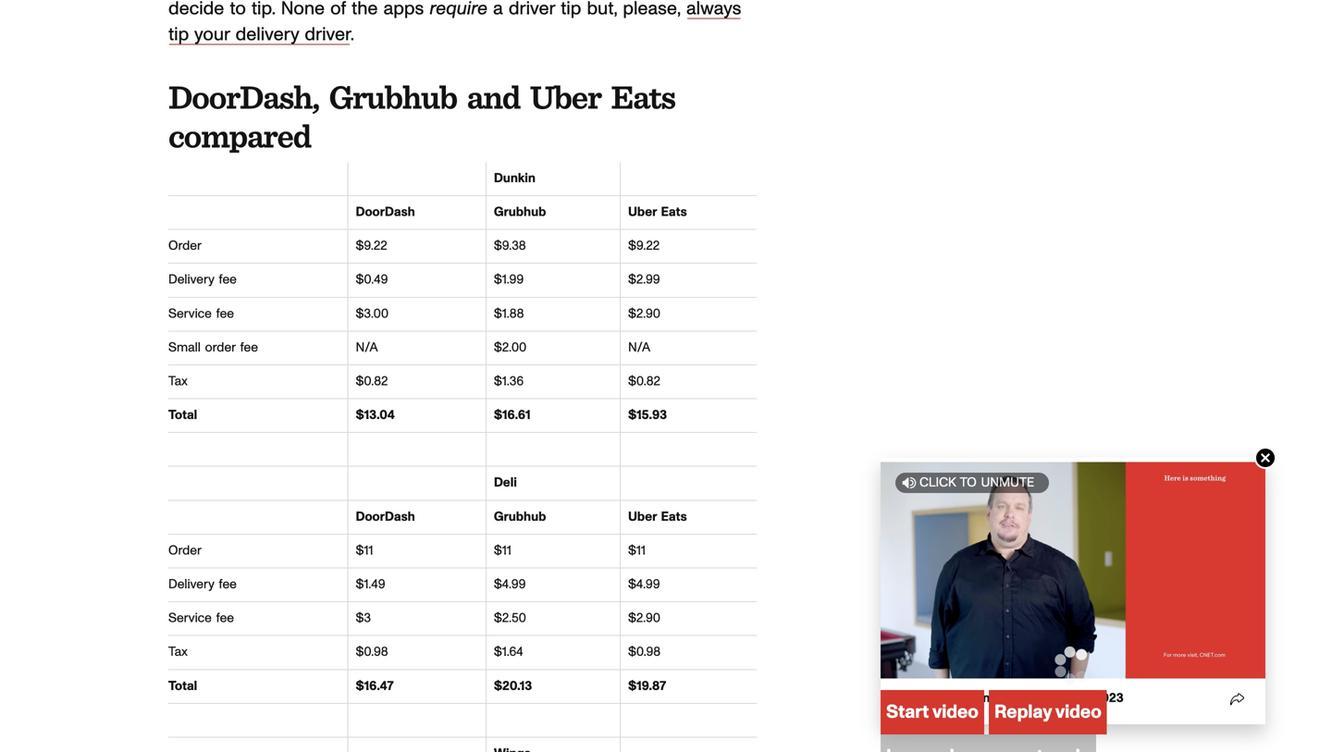 Task type: locate. For each thing, give the bounding box(es) containing it.
$0.82 up $15.93
[[628, 375, 661, 388]]

video right replay
[[1056, 703, 1102, 722]]

$2.90
[[628, 307, 661, 320], [628, 612, 661, 625]]

$9.22 up $0.49
[[356, 240, 387, 253]]

total for $13.04
[[168, 409, 197, 422]]

video right start
[[933, 703, 979, 722]]

1 $2.90 from the top
[[628, 307, 661, 320]]

0 vertical spatial delivery
[[168, 274, 214, 287]]

1 vertical spatial delivery
[[168, 578, 214, 591]]

tax
[[168, 375, 188, 388], [168, 646, 188, 659]]

$16.61
[[494, 409, 531, 422]]

doordash, grubhub and uber eats compared element
[[168, 162, 757, 752]]

2 vertical spatial uber
[[628, 511, 657, 524]]

eats
[[611, 77, 675, 116], [661, 206, 687, 219], [661, 511, 687, 524]]

$4.99
[[494, 578, 526, 591], [628, 578, 660, 591]]

1 total from the top
[[168, 409, 197, 422]]

1 delivery from the top
[[168, 274, 214, 287]]

0 horizontal spatial $11
[[356, 544, 373, 557]]

to
[[960, 477, 977, 489]]

0 vertical spatial total
[[168, 409, 197, 422]]

1 horizontal spatial $4.99
[[628, 578, 660, 591]]

0 vertical spatial order
[[168, 240, 202, 253]]

1 $11 from the left
[[356, 544, 373, 557]]

$0.49
[[356, 274, 388, 287]]

0 horizontal spatial $4.99
[[494, 578, 526, 591]]

0 horizontal spatial $0.82
[[356, 375, 388, 388]]

$2.90 for $1.88
[[628, 307, 661, 320]]

1 vertical spatial delivery fee
[[168, 578, 237, 591]]

smartphones
[[975, 692, 1055, 705]]

grubhub down deli
[[494, 511, 546, 524]]

1 vertical spatial $2.90
[[628, 612, 661, 625]]

eats inside doordash, grubhub and uber eats compared
[[611, 77, 675, 116]]

$9.22
[[356, 240, 387, 253], [628, 240, 660, 253]]

1 horizontal spatial n/a
[[628, 341, 650, 354]]

.
[[350, 25, 354, 44]]

2 service fee from the top
[[168, 612, 234, 625]]

2 tax from the top
[[168, 646, 188, 659]]

uber
[[530, 77, 601, 116], [628, 206, 657, 219], [628, 511, 657, 524]]

0 vertical spatial service fee
[[168, 307, 234, 320]]

delivery
[[168, 274, 214, 287], [168, 578, 214, 591]]

2 delivery from the top
[[168, 578, 214, 591]]

doordash up $1.49
[[356, 511, 415, 524]]

fee
[[219, 274, 237, 287], [216, 307, 234, 320], [240, 341, 258, 354], [219, 578, 237, 591], [216, 612, 234, 625]]

1 vertical spatial uber eats
[[628, 511, 687, 524]]

1 vertical spatial tax
[[168, 646, 188, 659]]

0 vertical spatial uber eats
[[628, 206, 687, 219]]

2 $9.22 from the left
[[628, 240, 660, 253]]

0 vertical spatial uber
[[530, 77, 601, 116]]

1 horizontal spatial $0.98
[[628, 646, 661, 659]]

0 horizontal spatial $9.22
[[356, 240, 387, 253]]

best
[[943, 692, 970, 705]]

$3
[[356, 612, 371, 625]]

0 vertical spatial doordash
[[356, 206, 415, 219]]

service
[[168, 307, 212, 320], [168, 612, 212, 625]]

and
[[467, 77, 520, 116]]

2 horizontal spatial $11
[[628, 544, 646, 557]]

1 video from the left
[[933, 703, 979, 722]]

2 $2.90 from the top
[[628, 612, 661, 625]]

n/a down $2.99
[[628, 341, 650, 354]]

2 video from the left
[[1056, 703, 1102, 722]]

2 doordash from the top
[[356, 511, 415, 524]]

$16.47
[[356, 680, 394, 693]]

video for replay video
[[1056, 703, 1102, 722]]

cnet's best smartphones from 2023
[[896, 692, 1124, 705]]

unmute
[[981, 477, 1035, 489]]

cnet's
[[896, 692, 939, 705]]

delivery fee
[[168, 274, 237, 287], [168, 578, 237, 591]]

1 vertical spatial total
[[168, 680, 197, 693]]

grubhub down dunkin
[[494, 206, 546, 219]]

small
[[168, 341, 201, 354]]

fee for $0.49
[[219, 274, 237, 287]]

$2.50
[[494, 612, 526, 625]]

1 horizontal spatial $9.22
[[628, 240, 660, 253]]

doordash up $0.49
[[356, 206, 415, 219]]

0 vertical spatial grubhub
[[329, 77, 457, 116]]

0 vertical spatial delivery fee
[[168, 274, 237, 287]]

2 $0.82 from the left
[[628, 375, 661, 388]]

$9.38
[[494, 240, 526, 253]]

service fee
[[168, 307, 234, 320], [168, 612, 234, 625]]

2 delivery fee from the top
[[168, 578, 237, 591]]

2 order from the top
[[168, 544, 202, 557]]

1 tax from the top
[[168, 375, 188, 388]]

1 horizontal spatial video
[[1056, 703, 1102, 722]]

1 vertical spatial service fee
[[168, 612, 234, 625]]

0 vertical spatial service
[[168, 307, 212, 320]]

1 $9.22 from the left
[[356, 240, 387, 253]]

0 vertical spatial eats
[[611, 77, 675, 116]]

tax for $0.82
[[168, 375, 188, 388]]

doordash, grubhub and uber eats compared
[[168, 77, 675, 155]]

$0.98 up $16.47
[[356, 646, 388, 659]]

grubhub
[[329, 77, 457, 116], [494, 206, 546, 219], [494, 511, 546, 524]]

$13.04
[[356, 409, 395, 422]]

1 $0.98 from the left
[[356, 646, 388, 659]]

1 horizontal spatial $0.82
[[628, 375, 661, 388]]

2023
[[1094, 692, 1124, 705]]

0 horizontal spatial video
[[933, 703, 979, 722]]

$0.82
[[356, 375, 388, 388], [628, 375, 661, 388]]

n/a
[[356, 341, 378, 354], [628, 341, 650, 354]]

uber eats
[[628, 206, 687, 219], [628, 511, 687, 524]]

$2.90 down $2.99
[[628, 307, 661, 320]]

1 service from the top
[[168, 307, 212, 320]]

from
[[1059, 692, 1090, 705]]

1 vertical spatial order
[[168, 544, 202, 557]]

$0.82 up $13.04
[[356, 375, 388, 388]]

$9.22 up $2.99
[[628, 240, 660, 253]]

n/a down $3.00
[[356, 341, 378, 354]]

delivery for $1.49
[[168, 578, 214, 591]]

service fee for $3
[[168, 612, 234, 625]]

1 service fee from the top
[[168, 307, 234, 320]]

1 vertical spatial service
[[168, 612, 212, 625]]

$2.99
[[628, 274, 660, 287]]

2 total from the top
[[168, 680, 197, 693]]

$0.98
[[356, 646, 388, 659], [628, 646, 661, 659]]

1 horizontal spatial $11
[[494, 544, 512, 557]]

service for $3.00
[[168, 307, 212, 320]]

0 horizontal spatial $0.98
[[356, 646, 388, 659]]

0 vertical spatial tax
[[168, 375, 188, 388]]

replay
[[995, 703, 1052, 722]]

1 doordash from the top
[[356, 206, 415, 219]]

2 $11 from the left
[[494, 544, 512, 557]]

1 delivery fee from the top
[[168, 274, 237, 287]]

doordash
[[356, 206, 415, 219], [356, 511, 415, 524]]

2 service from the top
[[168, 612, 212, 625]]

total
[[168, 409, 197, 422], [168, 680, 197, 693]]

$2.90 up $19.87
[[628, 612, 661, 625]]

delivery
[[236, 25, 299, 44]]

order for $11
[[168, 544, 202, 557]]

$0.98 up $19.87
[[628, 646, 661, 659]]

1 order from the top
[[168, 240, 202, 253]]

2 $4.99 from the left
[[628, 578, 660, 591]]

grubhub down .
[[329, 77, 457, 116]]

service fee for $3.00
[[168, 307, 234, 320]]

$1.88
[[494, 307, 524, 320]]

$11
[[356, 544, 373, 557], [494, 544, 512, 557], [628, 544, 646, 557]]

video
[[933, 703, 979, 722], [1056, 703, 1102, 722]]

total for $16.47
[[168, 680, 197, 693]]

0 vertical spatial $2.90
[[628, 307, 661, 320]]

0 horizontal spatial n/a
[[356, 341, 378, 354]]

order
[[168, 240, 202, 253], [168, 544, 202, 557]]

1 vertical spatial doordash
[[356, 511, 415, 524]]



Task type: describe. For each thing, give the bounding box(es) containing it.
fee for $3.00
[[216, 307, 234, 320]]

delivery fee for $0.49
[[168, 274, 237, 287]]

doordash,
[[168, 77, 319, 116]]

click to unmute
[[920, 477, 1035, 489]]

service for $3
[[168, 612, 212, 625]]

replay video
[[995, 703, 1102, 722]]

always tip your delivery driver link
[[168, 0, 741, 44]]

$2.90 for $2.50
[[628, 612, 661, 625]]

order
[[205, 341, 236, 354]]

order for $9.22
[[168, 240, 202, 253]]

$19.87
[[628, 680, 666, 693]]

replay video button
[[989, 690, 1107, 735]]

delivery for $0.49
[[168, 274, 214, 287]]

2 $0.98 from the left
[[628, 646, 661, 659]]

3 $11 from the left
[[628, 544, 646, 557]]

1 n/a from the left
[[356, 341, 378, 354]]

$1.49
[[356, 578, 385, 591]]

1 uber eats from the top
[[628, 206, 687, 219]]

deli
[[494, 477, 517, 490]]

2 vertical spatial eats
[[661, 511, 687, 524]]

start video
[[886, 703, 979, 722]]

dunkin
[[494, 172, 536, 185]]

1 vertical spatial grubhub
[[494, 206, 546, 219]]

$1.36
[[494, 375, 524, 388]]

fee for $1.49
[[219, 578, 237, 591]]

1 vertical spatial uber
[[628, 206, 657, 219]]

$1.99
[[494, 274, 524, 287]]

$20.13
[[494, 680, 532, 693]]

$2.00
[[494, 341, 527, 354]]

fee for $3
[[216, 612, 234, 625]]

uber inside doordash, grubhub and uber eats compared
[[530, 77, 601, 116]]

small order fee
[[168, 341, 258, 354]]

1 $4.99 from the left
[[494, 578, 526, 591]]

tip
[[168, 25, 189, 44]]

compared
[[168, 116, 311, 155]]

2 vertical spatial grubhub
[[494, 511, 546, 524]]

delivery fee for $1.49
[[168, 578, 237, 591]]

$3.00
[[356, 307, 389, 320]]

$15.93
[[628, 409, 667, 422]]

grubhub inside doordash, grubhub and uber eats compared
[[329, 77, 457, 116]]

1 $0.82 from the left
[[356, 375, 388, 388]]

always
[[686, 0, 741, 18]]

tax for $0.98
[[168, 646, 188, 659]]

video for start video
[[933, 703, 979, 722]]

always tip your delivery driver
[[168, 0, 741, 44]]

$1.64
[[494, 646, 523, 659]]

1 vertical spatial eats
[[661, 206, 687, 219]]

click
[[920, 477, 956, 489]]

start
[[886, 703, 929, 722]]

start video button
[[881, 690, 984, 735]]

driver
[[305, 25, 350, 44]]

2 uber eats from the top
[[628, 511, 687, 524]]

your
[[194, 25, 230, 44]]

2 n/a from the left
[[628, 341, 650, 354]]



Task type: vqa. For each thing, say whether or not it's contained in the screenshot.


